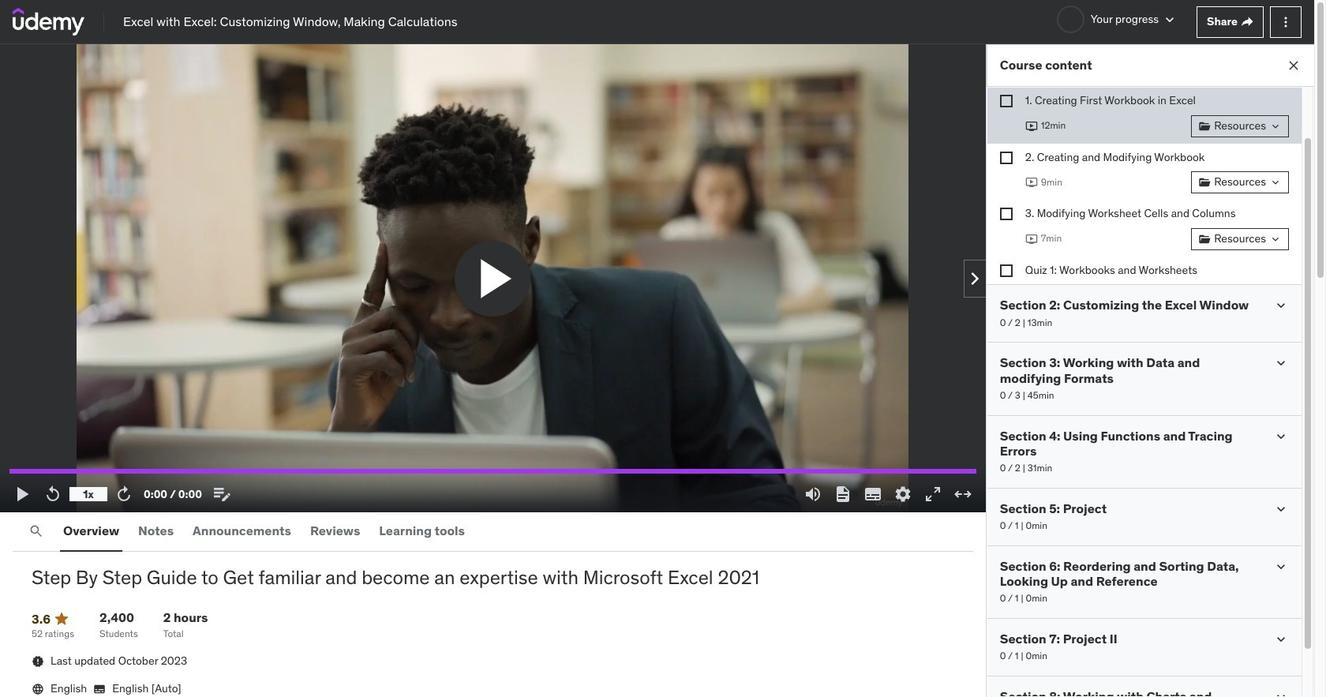 Task type: describe. For each thing, give the bounding box(es) containing it.
mute image
[[804, 485, 822, 504]]

subtitles image
[[864, 485, 882, 504]]

forward 5 seconds image
[[114, 485, 133, 504]]

close course content sidebar image
[[1286, 58, 1302, 73]]

1 small image from the top
[[1273, 356, 1289, 371]]

search image
[[28, 523, 44, 539]]

2 small image from the top
[[1273, 501, 1289, 517]]

actions image
[[1278, 14, 1294, 30]]

play creating and modifying workbook image
[[1025, 176, 1038, 189]]

closed captions image
[[93, 683, 106, 696]]

expanded view image
[[954, 485, 972, 504]]



Task type: locate. For each thing, give the bounding box(es) containing it.
small image
[[1273, 356, 1289, 371], [1273, 501, 1289, 517], [1273, 559, 1289, 574]]

small image
[[1162, 12, 1178, 27], [1273, 298, 1289, 314], [1273, 428, 1289, 444], [1273, 631, 1289, 647], [1273, 689, 1289, 697]]

transcript in sidebar region image
[[834, 485, 852, 504]]

0 vertical spatial small image
[[1273, 356, 1289, 371]]

3 small image from the top
[[1273, 559, 1289, 574]]

add note image
[[212, 485, 231, 504]]

xsmall image
[[1270, 120, 1282, 132], [1000, 151, 1013, 164], [1270, 233, 1282, 245], [1000, 264, 1013, 277]]

2 vertical spatial small image
[[1273, 559, 1289, 574]]

1 vertical spatial small image
[[1273, 501, 1289, 517]]

play creating first workbook in excel image
[[1025, 120, 1038, 132]]

sidebar element
[[986, 30, 1315, 697]]

fullscreen image
[[924, 485, 942, 504]]

play image
[[13, 485, 32, 504]]

progress bar slider
[[9, 462, 976, 481]]

udemy image
[[13, 8, 84, 35]]

xsmall image
[[1241, 15, 1254, 28], [1000, 95, 1013, 107], [1199, 120, 1211, 132], [1199, 176, 1211, 189], [1270, 176, 1282, 189], [1000, 208, 1013, 220], [1199, 233, 1211, 245], [32, 655, 44, 668], [32, 683, 44, 696]]

go to next lecture image
[[963, 266, 988, 291]]

play video image
[[471, 253, 521, 304]]

settings image
[[894, 485, 912, 504]]

rewind 5 seconds image
[[43, 485, 62, 504]]

play modifying worksheet cells and columns image
[[1025, 233, 1038, 245]]



Task type: vqa. For each thing, say whether or not it's contained in the screenshot.
the in inside 'data analyst skillpath: zero to hero in excel, sql & python'
no



